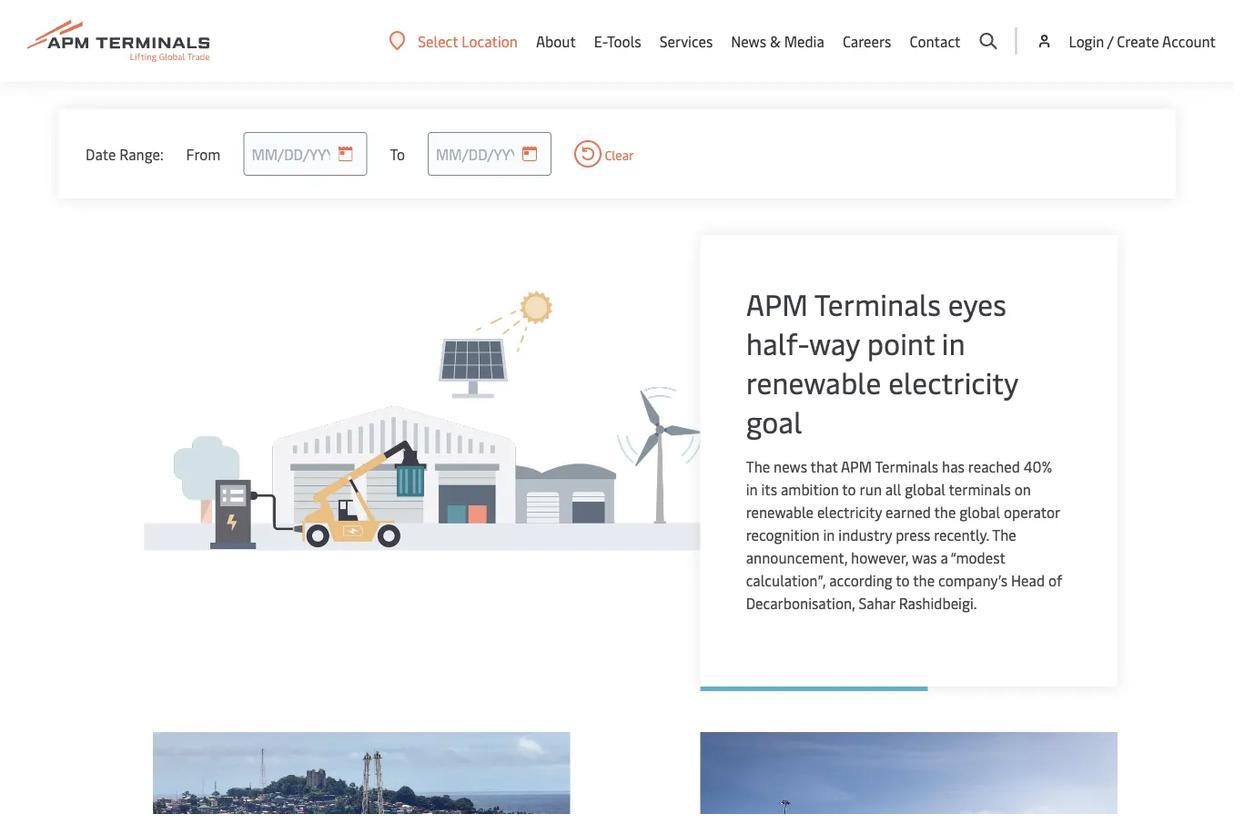 Task type: locate. For each thing, give the bounding box(es) containing it.
services button
[[660, 0, 713, 82]]

apm inside the news that apm terminals has reached 40% in its ambition to run all global terminals on renewable electricity earned the global operator recognition in industry press recently. the announcement, however, was a "modest calculation", according to the company's head of decarbonisation, sahar rashidbeigi.
[[841, 457, 872, 476]]

&
[[770, 31, 781, 51]]

point
[[868, 323, 935, 362]]

0 horizontal spatial to
[[843, 479, 857, 499]]

announcement,
[[746, 548, 848, 567]]

0 horizontal spatial global
[[905, 479, 946, 499]]

in right the point
[[942, 323, 966, 362]]

0 horizontal spatial in
[[746, 479, 758, 499]]

apm
[[746, 284, 808, 323], [841, 457, 872, 476]]

electricity
[[889, 362, 1019, 402], [818, 502, 883, 522]]

news & media button
[[732, 0, 825, 82]]

clear
[[602, 146, 634, 163]]

1 vertical spatial in
[[746, 479, 758, 499]]

to down however,
[[896, 571, 910, 590]]

0 vertical spatial the
[[935, 502, 957, 522]]

login / create account link
[[1036, 0, 1217, 82]]

2 renewable from the top
[[746, 502, 814, 522]]

the down was
[[914, 571, 935, 590]]

0 horizontal spatial electricity
[[818, 502, 883, 522]]

apm inside the apm terminals eyes half-way point in renewable electricity goal
[[746, 284, 808, 323]]

231006 decarbonisation 3 image
[[117, 235, 826, 661]]

e-tools button
[[595, 0, 642, 82]]

1 vertical spatial electricity
[[818, 502, 883, 522]]

half-
[[746, 323, 810, 362]]

of
[[1049, 571, 1063, 590]]

clear button
[[575, 140, 634, 168]]

renewable
[[746, 362, 882, 402], [746, 502, 814, 522]]

the news that apm terminals has reached 40% in its ambition to run all global terminals on renewable electricity earned the global operator recognition in industry press recently. the announcement, however, was a "modest calculation", according to the company's head of decarbonisation, sahar rashidbeigi.
[[746, 457, 1063, 613]]

1 horizontal spatial global
[[960, 502, 1001, 522]]

select location
[[418, 31, 518, 51]]

news & media
[[732, 31, 825, 51]]

tools
[[607, 31, 642, 51]]

1 horizontal spatial the
[[993, 525, 1017, 545]]

apm terminals eyes half-way point in renewable electricity goal
[[746, 284, 1019, 441]]

terminals
[[949, 479, 1012, 499]]

terminals
[[815, 284, 942, 323], [876, 457, 939, 476]]

news
[[774, 457, 808, 476]]

renewable up that
[[746, 362, 882, 402]]

in left industry
[[824, 525, 835, 545]]

2 vertical spatial in
[[824, 525, 835, 545]]

0 vertical spatial in
[[942, 323, 966, 362]]

1 vertical spatial apm
[[841, 457, 872, 476]]

1 vertical spatial to
[[896, 571, 910, 590]]

login / create account
[[1069, 31, 1217, 51]]

container terminal illustration image
[[58, 0, 422, 18]]

apm left way
[[746, 284, 808, 323]]

0 horizontal spatial the
[[746, 457, 771, 476]]

the up "modest
[[993, 525, 1017, 545]]

to left 'run'
[[843, 479, 857, 499]]

on
[[1015, 479, 1032, 499]]

to
[[843, 479, 857, 499], [896, 571, 910, 590]]

the
[[746, 457, 771, 476], [993, 525, 1017, 545]]

electricity down eyes
[[889, 362, 1019, 402]]

/
[[1108, 31, 1114, 51]]

to
[[390, 144, 405, 163]]

the up its
[[746, 457, 771, 476]]

create
[[1118, 31, 1160, 51]]

0 horizontal spatial apm
[[746, 284, 808, 323]]

careers
[[843, 31, 892, 51]]

in left its
[[746, 479, 758, 499]]

select location button
[[389, 31, 518, 51]]

date range:
[[86, 144, 164, 163]]

electricity up industry
[[818, 502, 883, 522]]

apm up 'run'
[[841, 457, 872, 476]]

range:
[[120, 144, 164, 163]]

news
[[732, 31, 767, 51]]

1 vertical spatial the
[[993, 525, 1017, 545]]

the up recently.
[[935, 502, 957, 522]]

that
[[811, 457, 838, 476]]

0 vertical spatial electricity
[[889, 362, 1019, 402]]

global
[[905, 479, 946, 499], [960, 502, 1001, 522]]

1 horizontal spatial to
[[896, 571, 910, 590]]

renewable up recognition on the bottom right of the page
[[746, 502, 814, 522]]

1 vertical spatial renewable
[[746, 502, 814, 522]]

rashidbeigi.
[[899, 593, 978, 613]]

2 horizontal spatial in
[[942, 323, 966, 362]]

global down terminals
[[960, 502, 1001, 522]]

media
[[785, 31, 825, 51]]

1 vertical spatial global
[[960, 502, 1001, 522]]

1 renewable from the top
[[746, 362, 882, 402]]

0 vertical spatial apm
[[746, 284, 808, 323]]

the
[[935, 502, 957, 522], [914, 571, 935, 590]]

0 vertical spatial terminals
[[815, 284, 942, 323]]

1 vertical spatial terminals
[[876, 457, 939, 476]]

in
[[942, 323, 966, 362], [746, 479, 758, 499], [824, 525, 835, 545]]

industry
[[839, 525, 893, 545]]

date
[[86, 144, 116, 163]]

terminals inside the news that apm terminals has reached 40% in its ambition to run all global terminals on renewable electricity earned the global operator recognition in industry press recently. the announcement, however, was a "modest calculation", according to the company's head of decarbonisation, sahar rashidbeigi.
[[876, 457, 939, 476]]

1 horizontal spatial apm
[[841, 457, 872, 476]]

press
[[896, 525, 931, 545]]

0 vertical spatial to
[[843, 479, 857, 499]]

1 horizontal spatial electricity
[[889, 362, 1019, 402]]

0 vertical spatial renewable
[[746, 362, 882, 402]]

0 vertical spatial global
[[905, 479, 946, 499]]

select
[[418, 31, 458, 51]]

location
[[462, 31, 518, 51]]

1 vertical spatial the
[[914, 571, 935, 590]]

about
[[536, 31, 576, 51]]

global up earned
[[905, 479, 946, 499]]



Task type: describe. For each thing, give the bounding box(es) containing it.
apm terminals eyes half-way point in renewable electricity goal link
[[746, 284, 1064, 441]]

in inside the apm terminals eyes half-way point in renewable electricity goal
[[942, 323, 966, 362]]

run
[[860, 479, 882, 499]]

has
[[943, 457, 965, 476]]

according
[[830, 571, 893, 590]]

login
[[1069, 31, 1105, 51]]

services
[[660, 31, 713, 51]]

calculation",
[[746, 571, 826, 590]]

eyes
[[949, 284, 1007, 323]]

To text field
[[428, 132, 552, 176]]

about button
[[536, 0, 576, 82]]

decarbonisation,
[[746, 593, 856, 613]]

a
[[941, 548, 949, 567]]

recognition
[[746, 525, 820, 545]]

liberia mhc2 1600 image
[[153, 732, 570, 814]]

1 horizontal spatial in
[[824, 525, 835, 545]]

was
[[912, 548, 938, 567]]

terminals inside the apm terminals eyes half-way point in renewable electricity goal
[[815, 284, 942, 323]]

from
[[186, 144, 221, 163]]

"modest
[[951, 548, 1006, 567]]

e-tools
[[595, 31, 642, 51]]

account
[[1163, 31, 1217, 51]]

renewable inside the news that apm terminals has reached 40% in its ambition to run all global terminals on renewable electricity earned the global operator recognition in industry press recently. the announcement, however, was a "modest calculation", according to the company's head of decarbonisation, sahar rashidbeigi.
[[746, 502, 814, 522]]

sahar
[[859, 593, 896, 613]]

electricity inside the apm terminals eyes half-way point in renewable electricity goal
[[889, 362, 1019, 402]]

e-
[[595, 31, 607, 51]]

40%
[[1024, 457, 1053, 476]]

ambition
[[781, 479, 839, 499]]

all
[[886, 479, 902, 499]]

renewable inside the apm terminals eyes half-way point in renewable electricity goal
[[746, 362, 882, 402]]

recently.
[[934, 525, 990, 545]]

contact
[[910, 31, 961, 51]]

earned
[[886, 502, 931, 522]]

goal
[[746, 402, 803, 441]]

contact button
[[910, 0, 961, 82]]

From text field
[[244, 132, 367, 176]]

electricity inside the news that apm terminals has reached 40% in its ambition to run all global terminals on renewable electricity earned the global operator recognition in industry press recently. the announcement, however, was a "modest calculation", according to the company's head of decarbonisation, sahar rashidbeigi.
[[818, 502, 883, 522]]

company's
[[939, 571, 1008, 590]]

way
[[810, 323, 860, 362]]

operator
[[1004, 502, 1061, 522]]

careers button
[[843, 0, 892, 82]]

however,
[[851, 548, 909, 567]]

0 vertical spatial the
[[746, 457, 771, 476]]

reached
[[969, 457, 1021, 476]]

230928 aarhus gate 1600 image
[[701, 732, 1118, 814]]

head
[[1012, 571, 1046, 590]]

its
[[762, 479, 778, 499]]



Task type: vqa. For each thing, say whether or not it's contained in the screenshot.
in
yes



